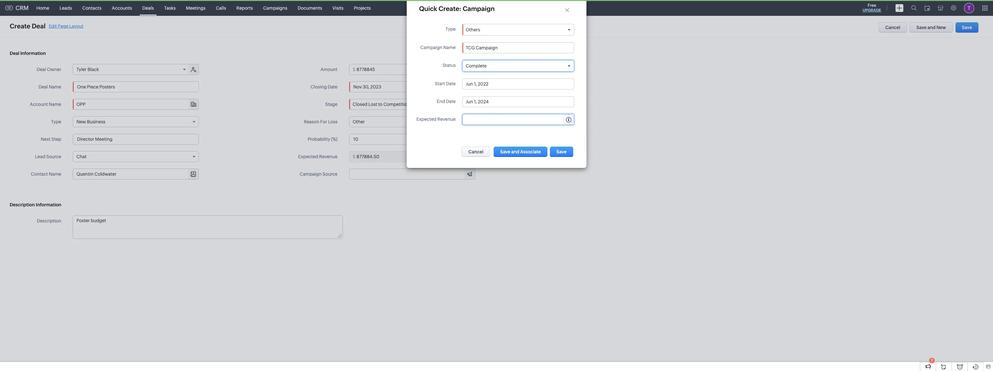 Task type: locate. For each thing, give the bounding box(es) containing it.
owner
[[47, 67, 61, 72]]

name right account
[[49, 102, 61, 107]]

1
[[932, 359, 933, 363]]

deal up account name
[[39, 84, 48, 90]]

1 vertical spatial campaign
[[300, 172, 322, 177]]

information
[[20, 51, 46, 56], [36, 202, 61, 208]]

next
[[41, 137, 51, 142]]

1 horizontal spatial type
[[446, 27, 456, 32]]

edit
[[49, 23, 57, 29]]

deal
[[32, 22, 46, 30], [10, 51, 19, 56], [37, 67, 46, 72], [39, 84, 48, 90]]

projects
[[354, 5, 371, 11]]

contacts link
[[77, 0, 107, 16]]

information for deal information
[[20, 51, 46, 56]]

date for closing date
[[328, 84, 338, 90]]

campaigns
[[263, 5, 287, 11]]

home link
[[31, 0, 54, 16]]

step
[[51, 137, 61, 142]]

0 vertical spatial type
[[446, 27, 456, 32]]

new
[[937, 25, 946, 30]]

name for deal name
[[49, 84, 61, 90]]

account name
[[30, 102, 61, 107]]

deals link
[[137, 0, 159, 16]]

visits link
[[327, 0, 349, 16]]

0 horizontal spatial source
[[46, 154, 61, 159]]

source for campaign source
[[323, 172, 338, 177]]

leads link
[[54, 0, 77, 16]]

deal left owner
[[37, 67, 46, 72]]

cancel
[[886, 25, 901, 30]]

1 save from the left
[[917, 25, 927, 30]]

date right the start
[[446, 81, 456, 86]]

create
[[10, 22, 30, 30]]

save
[[917, 25, 927, 30], [962, 25, 972, 30]]

None text field
[[466, 45, 571, 51], [73, 81, 199, 92], [73, 134, 199, 145], [73, 216, 343, 239], [466, 45, 571, 51], [73, 81, 199, 92], [73, 134, 199, 145], [73, 216, 343, 239]]

date for start date
[[446, 81, 456, 86]]

0 horizontal spatial campaign
[[300, 172, 322, 177]]

contact name
[[31, 172, 61, 177]]

source
[[46, 154, 61, 159], [323, 172, 338, 177]]

probability (%)
[[308, 137, 338, 142]]

quick
[[419, 5, 437, 12]]

contacts
[[82, 5, 101, 11]]

home
[[36, 5, 49, 11]]

None button
[[462, 147, 490, 157], [494, 147, 548, 157], [462, 147, 490, 157], [494, 147, 548, 157]]

0 vertical spatial description
[[10, 202, 35, 208]]

lead
[[35, 154, 45, 159]]

date
[[446, 81, 456, 86], [328, 84, 338, 90], [446, 99, 456, 104]]

2 save from the left
[[962, 25, 972, 30]]

description
[[10, 202, 35, 208], [37, 219, 61, 224]]

1 horizontal spatial description
[[37, 219, 61, 224]]

information down contact name
[[36, 202, 61, 208]]

save right new
[[962, 25, 972, 30]]

start date
[[435, 81, 456, 86]]

1 horizontal spatial campaign
[[421, 45, 442, 50]]

MMM d, yyyy
 text field
[[466, 82, 518, 87]]

1 horizontal spatial source
[[323, 172, 338, 177]]

others
[[466, 27, 480, 32]]

1 horizontal spatial save
[[962, 25, 972, 30]]

quick create: campaign
[[419, 5, 495, 12]]

start
[[435, 81, 445, 86]]

information up deal owner
[[20, 51, 46, 56]]

save left and
[[917, 25, 927, 30]]

0 vertical spatial campaign
[[421, 45, 442, 50]]

information for description information
[[36, 202, 61, 208]]

reports link
[[231, 0, 258, 16]]

1 vertical spatial source
[[323, 172, 338, 177]]

name down owner
[[49, 84, 61, 90]]

MMM d, yyyy
 text field
[[466, 99, 518, 105]]

0 horizontal spatial save
[[917, 25, 927, 30]]

meetings
[[186, 5, 206, 11]]

1 vertical spatial information
[[36, 202, 61, 208]]

0 vertical spatial source
[[46, 154, 61, 159]]

visits
[[333, 5, 344, 11]]

contact
[[31, 172, 48, 177]]

deal for deal information
[[10, 51, 19, 56]]

date right end
[[446, 99, 456, 104]]

description for description
[[37, 219, 61, 224]]

leads
[[60, 5, 72, 11]]

date for end date
[[446, 99, 456, 104]]

account
[[30, 102, 48, 107]]

status
[[443, 63, 456, 68]]

reports
[[236, 5, 253, 11]]

deal for deal owner
[[37, 67, 46, 72]]

1 vertical spatial description
[[37, 219, 61, 224]]

None submit
[[550, 147, 573, 157]]

date right closing
[[328, 84, 338, 90]]

name right contact
[[49, 172, 61, 177]]

deal down create
[[10, 51, 19, 56]]

type
[[446, 27, 456, 32], [51, 119, 61, 124]]

name up "status"
[[443, 45, 456, 50]]

reason
[[304, 119, 319, 124]]

meetings link
[[181, 0, 211, 16]]

type down quick create: campaign
[[446, 27, 456, 32]]

stage
[[325, 102, 338, 107]]

0 horizontal spatial description
[[10, 202, 35, 208]]

Others field
[[463, 24, 574, 35]]

0 vertical spatial information
[[20, 51, 46, 56]]

type up "step"
[[51, 119, 61, 124]]

name
[[443, 45, 456, 50], [49, 84, 61, 90], [49, 102, 61, 107], [49, 172, 61, 177]]

campaign
[[421, 45, 442, 50], [300, 172, 322, 177]]

1 vertical spatial type
[[51, 119, 61, 124]]

calls
[[216, 5, 226, 11]]

deal name
[[39, 84, 61, 90]]

reason for loss
[[304, 119, 338, 124]]

projects link
[[349, 0, 376, 16]]

None text field
[[357, 64, 475, 75], [466, 117, 555, 122], [349, 134, 475, 145], [357, 64, 475, 75], [466, 117, 555, 122], [349, 134, 475, 145]]



Task type: describe. For each thing, give the bounding box(es) containing it.
save for save
[[962, 25, 972, 30]]

loss
[[328, 119, 338, 124]]

(%)
[[331, 137, 338, 142]]

calls link
[[211, 0, 231, 16]]

save button
[[956, 22, 979, 33]]

and
[[928, 25, 936, 30]]

deal information
[[10, 51, 46, 56]]

Complete field
[[463, 61, 574, 72]]

create: campaign
[[439, 5, 495, 12]]

save for save and new
[[917, 25, 927, 30]]

upgrade
[[863, 8, 881, 13]]

deal left the edit
[[32, 22, 46, 30]]

crm link
[[5, 5, 29, 11]]

description information
[[10, 202, 61, 208]]

edit page layout link
[[49, 23, 83, 29]]

expected revenue
[[417, 117, 456, 122]]

free upgrade
[[863, 3, 881, 13]]

deals
[[142, 5, 154, 11]]

deal owner
[[37, 67, 61, 72]]

amount
[[321, 67, 338, 72]]

description for description information
[[10, 202, 35, 208]]

next step
[[41, 137, 61, 142]]

free
[[868, 3, 876, 8]]

source for lead source
[[46, 154, 61, 159]]

campaign source
[[300, 172, 338, 177]]

accounts
[[112, 5, 132, 11]]

end
[[437, 99, 445, 104]]

0 horizontal spatial type
[[51, 119, 61, 124]]

complete
[[466, 63, 487, 69]]

layout
[[69, 23, 83, 29]]

name for contact name
[[49, 172, 61, 177]]

campaign for campaign source
[[300, 172, 322, 177]]

name for campaign name
[[443, 45, 456, 50]]

campaign for campaign name
[[421, 45, 442, 50]]

deal for deal name
[[39, 84, 48, 90]]

save and new button
[[910, 22, 953, 33]]

create deal edit page layout
[[10, 22, 83, 30]]

tasks link
[[159, 0, 181, 16]]

save and new
[[917, 25, 946, 30]]

crm
[[16, 5, 29, 11]]

for
[[320, 119, 327, 124]]

documents
[[298, 5, 322, 11]]

campaign name
[[421, 45, 456, 50]]

cancel button
[[879, 22, 907, 33]]

documents link
[[293, 0, 327, 16]]

lead source
[[35, 154, 61, 159]]

end date
[[437, 99, 456, 104]]

tasks
[[164, 5, 176, 11]]

MMM D, YYYY text field
[[349, 81, 475, 92]]

name for account name
[[49, 102, 61, 107]]

closing
[[311, 84, 327, 90]]

page
[[58, 23, 68, 29]]

probability
[[308, 137, 330, 142]]

campaigns link
[[258, 0, 293, 16]]

revenue
[[438, 117, 456, 122]]

closing date
[[311, 84, 338, 90]]

expected
[[417, 117, 437, 122]]

accounts link
[[107, 0, 137, 16]]



Task type: vqa. For each thing, say whether or not it's contained in the screenshot.
Search image
no



